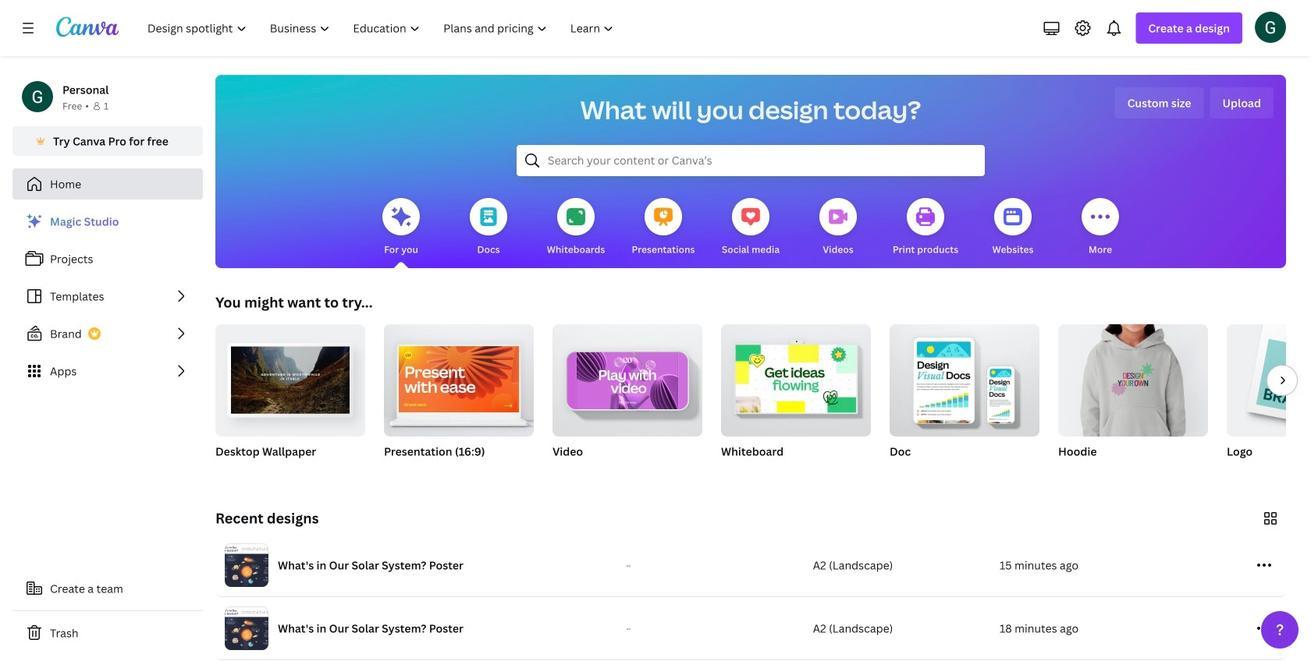 Task type: locate. For each thing, give the bounding box(es) containing it.
group
[[215, 318, 365, 479], [215, 318, 365, 437], [384, 318, 534, 479], [384, 318, 534, 437], [553, 318, 702, 479], [553, 318, 702, 437], [721, 318, 871, 479], [721, 318, 871, 437], [890, 325, 1040, 479], [890, 325, 1040, 437], [1058, 325, 1208, 479], [1227, 325, 1311, 479]]

Search search field
[[548, 146, 954, 176]]

list
[[12, 206, 203, 387]]

None search field
[[517, 145, 985, 176]]



Task type: describe. For each thing, give the bounding box(es) containing it.
top level navigation element
[[137, 12, 627, 44]]

greg robinson image
[[1255, 12, 1286, 43]]



Task type: vqa. For each thing, say whether or not it's contained in the screenshot.
search field
yes



